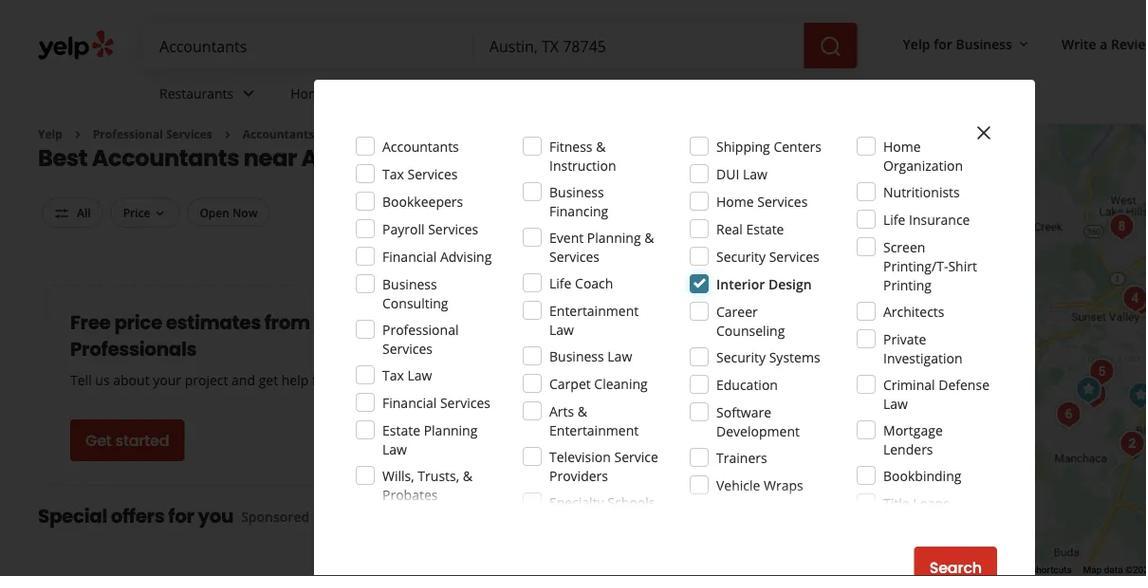 Task type: locate. For each thing, give the bounding box(es) containing it.
2 financial from the top
[[382, 393, 437, 411]]

1 vertical spatial from
[[312, 370, 343, 388]]

home organization
[[884, 137, 963, 174]]

from
[[265, 309, 310, 336], [312, 370, 343, 388]]

0 vertical spatial for
[[934, 35, 953, 53]]

providers
[[550, 466, 608, 485]]

0 vertical spatial security
[[717, 247, 766, 265]]

law up business law
[[550, 320, 574, 338]]

a
[[1100, 35, 1108, 53]]

1 vertical spatial tax
[[363, 309, 397, 336]]

accountants up tax services
[[382, 137, 459, 155]]

entertainment down coach
[[550, 301, 639, 319]]

law inside estate planning law
[[382, 440, 407, 458]]

special
[[38, 503, 107, 529]]

1 vertical spatial life
[[550, 274, 572, 292]]

& left the real
[[645, 228, 654, 246]]

1 horizontal spatial 16 chevron right v2 image
[[220, 127, 235, 142]]

1 horizontal spatial life
[[884, 210, 906, 228]]

life insurance
[[884, 210, 970, 228]]

professional right best
[[93, 126, 163, 142]]

1 16 chevron right v2 image from the left
[[70, 127, 85, 142]]

2 security from the top
[[717, 348, 766, 366]]

restaurants link
[[144, 68, 275, 123]]

estate
[[746, 220, 784, 238], [382, 421, 420, 439]]

service
[[614, 447, 658, 466]]

1 vertical spatial home services
[[717, 192, 808, 210]]

security up 'education'
[[717, 348, 766, 366]]

tx
[[386, 142, 415, 174]]

exacta bookkeeping & tax services image
[[1122, 377, 1146, 415]]

tax right the local
[[363, 309, 397, 336]]

2 vertical spatial home
[[717, 192, 754, 210]]

tax up "financial services"
[[382, 366, 404, 384]]

from right help
[[312, 370, 343, 388]]

life for life insurance
[[884, 210, 906, 228]]

career
[[717, 302, 758, 320]]

1 financial from the top
[[382, 247, 437, 265]]

0 horizontal spatial home
[[291, 84, 328, 102]]

professionals
[[70, 336, 197, 362]]

from left the local
[[265, 309, 310, 336]]

law down criminal at bottom
[[884, 394, 908, 412]]

None search field
[[144, 23, 861, 68]]

offers
[[111, 503, 165, 529]]

0 horizontal spatial yelp
[[38, 126, 62, 142]]

fitness & instruction
[[550, 137, 617, 174]]

home up organization
[[884, 137, 921, 155]]

16 chevron right v2 image right yelp link
[[70, 127, 85, 142]]

1 entertainment from the top
[[550, 301, 639, 319]]

0 vertical spatial planning
[[587, 228, 641, 246]]

home services link
[[275, 68, 424, 123]]

0 vertical spatial from
[[265, 309, 310, 336]]

financial down tax law
[[382, 393, 437, 411]]

16 chevron right v2 image for professional services
[[70, 127, 85, 142]]

16 chevron right v2 image down restaurants link
[[220, 127, 235, 142]]

professional down consulting at the left bottom of the page
[[382, 320, 459, 338]]

services inside business categories element
[[332, 84, 382, 102]]

sponsored
[[346, 370, 412, 388]]

0 vertical spatial life
[[884, 210, 906, 228]]

mortgage
[[884, 421, 943, 439]]

screen printing/t-shirt printing
[[884, 238, 977, 294]]

software
[[717, 403, 772, 421]]

write a review
[[1062, 35, 1146, 53]]

help
[[282, 370, 309, 388]]

counseling
[[717, 321, 785, 339]]

financial services
[[382, 393, 491, 411]]

your
[[153, 370, 181, 388]]

0 vertical spatial professional
[[93, 126, 163, 142]]

1 horizontal spatial accountants
[[243, 126, 314, 142]]

planning down "financial services"
[[424, 421, 478, 439]]

& right trusts,
[[463, 466, 473, 485]]

yelp up 16 filter v2 image
[[38, 126, 62, 142]]

0 horizontal spatial estate
[[382, 421, 420, 439]]

security for security services
[[717, 247, 766, 265]]

insurance
[[909, 210, 970, 228]]

free price estimates from local tax professionals tell us about your project and get help from sponsored businesses.
[[70, 309, 487, 388]]

business up carpet
[[550, 347, 604, 365]]

financial down payroll
[[382, 247, 437, 265]]

for left you
[[168, 503, 194, 529]]

©202
[[1126, 564, 1146, 576]]

yelp inside button
[[903, 35, 931, 53]]

1 horizontal spatial planning
[[587, 228, 641, 246]]

arts
[[550, 402, 574, 420]]

1 vertical spatial financial
[[382, 393, 437, 411]]

1 vertical spatial planning
[[424, 421, 478, 439]]

0 vertical spatial home
[[291, 84, 328, 102]]

entertainment
[[550, 301, 639, 319], [550, 421, 639, 439]]

advising
[[440, 247, 492, 265]]

1 horizontal spatial yelp
[[903, 35, 931, 53]]

law inside criminal defense law
[[884, 394, 908, 412]]

review
[[1111, 35, 1146, 53]]

16 chevron right v2 image
[[70, 127, 85, 142], [220, 127, 235, 142]]

24 chevron down v2 image
[[237, 82, 260, 105]]

1 horizontal spatial professional
[[382, 320, 459, 338]]

heston tax co image
[[1123, 283, 1146, 321]]

shipping
[[717, 137, 770, 155]]

coach
[[575, 274, 613, 292]]

home up accountants link
[[291, 84, 328, 102]]

title loans
[[884, 494, 950, 512]]

0 horizontal spatial accountants
[[92, 142, 239, 174]]

get
[[85, 430, 112, 451]]

& right arts
[[578, 402, 588, 420]]

1 vertical spatial yelp
[[38, 126, 62, 142]]

tax for tax law
[[382, 366, 404, 384]]

yelp for yelp for business
[[903, 35, 931, 53]]

for left 16 chevron down v2 image
[[934, 35, 953, 53]]

shortcuts
[[1032, 564, 1072, 576]]

yelp link
[[38, 126, 62, 142]]

0 horizontal spatial planning
[[424, 421, 478, 439]]

services down businesses.
[[440, 393, 491, 411]]

life up "screen"
[[884, 210, 906, 228]]

1 horizontal spatial home
[[717, 192, 754, 210]]

0 vertical spatial tax
[[382, 165, 404, 183]]

search image
[[820, 35, 842, 58]]

professional services down consulting at the left bottom of the page
[[382, 320, 459, 357]]

2 entertainment from the top
[[550, 421, 639, 439]]

0 horizontal spatial home services
[[291, 84, 382, 102]]

google image
[[923, 551, 986, 576]]

planning down the financing
[[587, 228, 641, 246]]

1 vertical spatial professional services
[[382, 320, 459, 357]]

2 vertical spatial tax
[[382, 366, 404, 384]]

entertainment up television
[[550, 421, 639, 439]]

0 horizontal spatial professional
[[93, 126, 163, 142]]

accountants up the filters group
[[92, 142, 239, 174]]

1 vertical spatial estate
[[382, 421, 420, 439]]

services down event
[[550, 247, 600, 265]]

services inside professional services
[[382, 339, 433, 357]]

0 vertical spatial yelp
[[903, 35, 931, 53]]

consulting
[[382, 294, 448, 312]]

0 horizontal spatial for
[[168, 503, 194, 529]]

estate up security services
[[746, 220, 784, 238]]

services up austin,
[[332, 84, 382, 102]]

life left coach
[[550, 274, 572, 292]]

1 horizontal spatial estate
[[746, 220, 784, 238]]

services up bookkeepers
[[408, 165, 458, 183]]

1 vertical spatial security
[[717, 348, 766, 366]]

bookkeepers
[[382, 192, 463, 210]]

business inside the business consulting
[[382, 275, 437, 293]]

1 horizontal spatial professional services
[[382, 320, 459, 357]]

business up consulting at the left bottom of the page
[[382, 275, 437, 293]]

about
[[113, 370, 150, 388]]

0 horizontal spatial from
[[265, 309, 310, 336]]

now
[[232, 204, 258, 220]]

business up the financing
[[550, 183, 604, 201]]

blaine gary cpa image
[[1117, 280, 1146, 318]]

1 security from the top
[[717, 247, 766, 265]]

dui law
[[717, 165, 768, 183]]

free
[[70, 309, 111, 336]]

1 horizontal spatial from
[[312, 370, 343, 388]]

business law
[[550, 347, 632, 365]]

1 vertical spatial professional
[[382, 320, 459, 338]]

business inside business financing
[[550, 183, 604, 201]]

entertainment law
[[550, 301, 639, 338]]

0 vertical spatial financial
[[382, 247, 437, 265]]

user actions element
[[888, 27, 1146, 65]]

0 horizontal spatial 16 chevron right v2 image
[[70, 127, 85, 142]]

write a review link
[[1054, 27, 1146, 61]]

0 vertical spatial home services
[[291, 84, 382, 102]]

accountants
[[243, 126, 314, 142], [382, 137, 459, 155], [92, 142, 239, 174]]

home services up austin,
[[291, 84, 382, 102]]

close image
[[973, 122, 996, 144]]

instruction
[[550, 156, 617, 174]]

home services up real estate
[[717, 192, 808, 210]]

planning inside event planning & services
[[587, 228, 641, 246]]

services up tax law
[[382, 339, 433, 357]]

law up wills,
[[382, 440, 407, 458]]

& inside the wills, trusts, & probates
[[463, 466, 473, 485]]

security services
[[717, 247, 820, 265]]

for
[[934, 35, 953, 53], [168, 503, 194, 529]]

cleaning
[[594, 374, 648, 392]]

business categories element
[[144, 68, 1146, 123]]

yelp
[[903, 35, 931, 53], [38, 126, 62, 142]]

0 horizontal spatial life
[[550, 274, 572, 292]]

revolutions bookkeepers image
[[1070, 371, 1108, 409]]

security
[[717, 247, 766, 265], [717, 348, 766, 366]]

organization
[[884, 156, 963, 174]]

law up "financial services"
[[408, 366, 432, 384]]

law for entertainment law
[[550, 320, 574, 338]]

&
[[596, 137, 606, 155], [645, 228, 654, 246], [578, 402, 588, 420], [463, 466, 473, 485]]

professional services link
[[93, 126, 212, 142]]

& inside fitness & instruction
[[596, 137, 606, 155]]

1 horizontal spatial for
[[934, 35, 953, 53]]

tax up bookkeepers
[[382, 165, 404, 183]]

2 16 chevron right v2 image from the left
[[220, 127, 235, 142]]

tax services
[[382, 165, 458, 183]]

price
[[114, 309, 162, 336]]

1 vertical spatial entertainment
[[550, 421, 639, 439]]

accountants link
[[243, 126, 314, 142]]

estate inside estate planning law
[[382, 421, 420, 439]]

services inside event planning & services
[[550, 247, 600, 265]]

yelp right "search" icon
[[903, 35, 931, 53]]

0 horizontal spatial professional services
[[93, 126, 212, 142]]

planning inside estate planning law
[[424, 421, 478, 439]]

business left 16 chevron down v2 image
[[956, 35, 1013, 53]]

0 vertical spatial estate
[[746, 220, 784, 238]]

16 info v2 image
[[866, 153, 881, 169]]

16 filter v2 image
[[54, 206, 69, 221]]

& up instruction
[[596, 137, 606, 155]]

2 horizontal spatial home
[[884, 137, 921, 155]]

security up interior
[[717, 247, 766, 265]]

estate down "financial services"
[[382, 421, 420, 439]]

financial
[[382, 247, 437, 265], [382, 393, 437, 411]]

started
[[115, 430, 169, 451]]

all
[[77, 204, 91, 220]]

open now button
[[187, 198, 270, 227]]

near
[[244, 142, 297, 174]]

dialog
[[0, 0, 1146, 576]]

law right dui
[[743, 165, 768, 183]]

home up the real
[[717, 192, 754, 210]]

law inside the entertainment law
[[550, 320, 574, 338]]

home services
[[291, 84, 382, 102], [717, 192, 808, 210]]

professional services down restaurants
[[93, 126, 212, 142]]

16 chevron right v2 image for accountants
[[220, 127, 235, 142]]

arts & entertainment
[[550, 402, 639, 439]]

law up cleaning
[[608, 347, 632, 365]]

lenders
[[884, 440, 933, 458]]

accountants down the 24 chevron down v2 image
[[243, 126, 314, 142]]

0 vertical spatial entertainment
[[550, 301, 639, 319]]

1 vertical spatial home
[[884, 137, 921, 155]]



Task type: describe. For each thing, give the bounding box(es) containing it.
estate planning law
[[382, 421, 478, 458]]

security systems
[[717, 348, 821, 366]]

sort:
[[706, 152, 735, 170]]

life for life coach
[[550, 274, 572, 292]]

specialty
[[550, 493, 604, 511]]

map
[[1083, 564, 1102, 576]]

you
[[198, 503, 234, 529]]

amy l taylor & company image
[[1083, 353, 1121, 391]]

get started
[[85, 430, 169, 451]]

printing
[[884, 276, 932, 294]]

probates
[[382, 485, 438, 503]]

screen
[[884, 238, 926, 256]]

mortgage lenders
[[884, 421, 943, 458]]

best accountants near austin, tx 78745
[[38, 142, 487, 174]]

carpet
[[550, 374, 591, 392]]

business inside button
[[956, 35, 1013, 53]]

sweeten cpa image
[[1076, 376, 1114, 414]]

business for business law
[[550, 347, 604, 365]]

78745
[[419, 142, 487, 174]]

all button
[[42, 198, 103, 228]]

us
[[95, 370, 110, 388]]

business financing
[[550, 183, 609, 220]]

real estate
[[717, 220, 784, 238]]

tax inside free price estimates from local tax professionals tell us about your project and get help from sponsored businesses.
[[363, 309, 397, 336]]

payroll
[[382, 220, 425, 238]]

business consulting
[[382, 275, 448, 312]]

tell
[[70, 370, 92, 388]]

estimates
[[166, 309, 261, 336]]

loans
[[913, 494, 950, 512]]

financing
[[550, 202, 609, 220]]

software development
[[717, 403, 800, 440]]

television
[[550, 447, 611, 466]]

security for security systems
[[717, 348, 766, 366]]

yelp for yelp link
[[38, 126, 62, 142]]

private
[[884, 330, 927, 348]]

career counseling
[[717, 302, 785, 339]]

services up advising
[[428, 220, 478, 238]]

project
[[185, 370, 228, 388]]

16 chevron down v2 image
[[1016, 37, 1032, 52]]

map region
[[731, 0, 1146, 576]]

trusts,
[[418, 466, 459, 485]]

fitness
[[550, 137, 593, 155]]

shipping centers
[[717, 137, 822, 155]]

special offers for you sponsored
[[38, 503, 310, 529]]

criminal defense law
[[884, 375, 990, 412]]

local
[[314, 309, 360, 336]]

law for business law
[[608, 347, 632, 365]]

data
[[1105, 564, 1123, 576]]

shirt
[[949, 257, 977, 275]]

keyboard
[[990, 564, 1029, 576]]

services up real estate
[[758, 192, 808, 210]]

life coach
[[550, 274, 613, 292]]

design
[[769, 275, 812, 293]]

sponsored
[[241, 507, 310, 525]]

services up 'design'
[[769, 247, 820, 265]]

& inside "arts & entertainment"
[[578, 402, 588, 420]]

keyboard shortcuts
[[990, 564, 1072, 576]]

architects
[[884, 302, 945, 320]]

get
[[259, 370, 278, 388]]

home inside business categories element
[[291, 84, 328, 102]]

vehicle wraps
[[717, 476, 804, 494]]

financial for financial services
[[382, 393, 437, 411]]

1 horizontal spatial home services
[[717, 192, 808, 210]]

private investigation
[[884, 330, 963, 367]]

law for dui law
[[743, 165, 768, 183]]

payroll services
[[382, 220, 478, 238]]

wills,
[[382, 466, 414, 485]]

interior
[[717, 275, 765, 293]]

bookbinding
[[884, 466, 962, 485]]

planning for event
[[587, 228, 641, 246]]

free price estimates from local tax professionals image
[[708, 331, 803, 426]]

financial advising
[[382, 247, 492, 265]]

restaurants
[[159, 84, 234, 102]]

business for business financing
[[550, 183, 604, 201]]

1 vertical spatial for
[[168, 503, 194, 529]]

howe & romero, cpas image
[[1050, 396, 1088, 434]]

onion creek tax service image
[[1114, 425, 1146, 463]]

systems
[[769, 348, 821, 366]]

& inside event planning & services
[[645, 228, 654, 246]]

yelp for business
[[903, 35, 1013, 53]]

insogna cpa image
[[1103, 208, 1141, 246]]

open now
[[200, 204, 258, 220]]

map data ©202
[[1083, 564, 1146, 576]]

planning for estate
[[424, 421, 478, 439]]

home services inside business categories element
[[291, 84, 382, 102]]

home inside home organization
[[884, 137, 921, 155]]

development
[[717, 422, 800, 440]]

and
[[232, 370, 255, 388]]

business for business consulting
[[382, 275, 437, 293]]

defense
[[939, 375, 990, 393]]

carpet cleaning
[[550, 374, 648, 392]]

tax law
[[382, 366, 432, 384]]

for inside yelp for business button
[[934, 35, 953, 53]]

services down restaurants
[[166, 126, 212, 142]]

open
[[200, 204, 230, 220]]

2 horizontal spatial accountants
[[382, 137, 459, 155]]

tax for tax services
[[382, 165, 404, 183]]

real
[[717, 220, 743, 238]]

professional inside dialog
[[382, 320, 459, 338]]

schools
[[608, 493, 655, 511]]

keyboard shortcuts button
[[990, 563, 1072, 576]]

filters group
[[38, 198, 274, 228]]

specialty schools
[[550, 493, 655, 511]]

yelp for business button
[[896, 27, 1039, 61]]

austin,
[[301, 142, 381, 174]]

vehicle
[[717, 476, 761, 494]]

0 vertical spatial professional services
[[93, 126, 212, 142]]

financial for financial advising
[[382, 247, 437, 265]]

wraps
[[764, 476, 804, 494]]

nutritionists
[[884, 183, 960, 201]]

businesses.
[[415, 370, 487, 388]]

dialog containing accountants
[[0, 0, 1146, 576]]

law for tax law
[[408, 366, 432, 384]]

trainers
[[717, 448, 767, 466]]



Task type: vqa. For each thing, say whether or not it's contained in the screenshot.
the bottom Professional
yes



